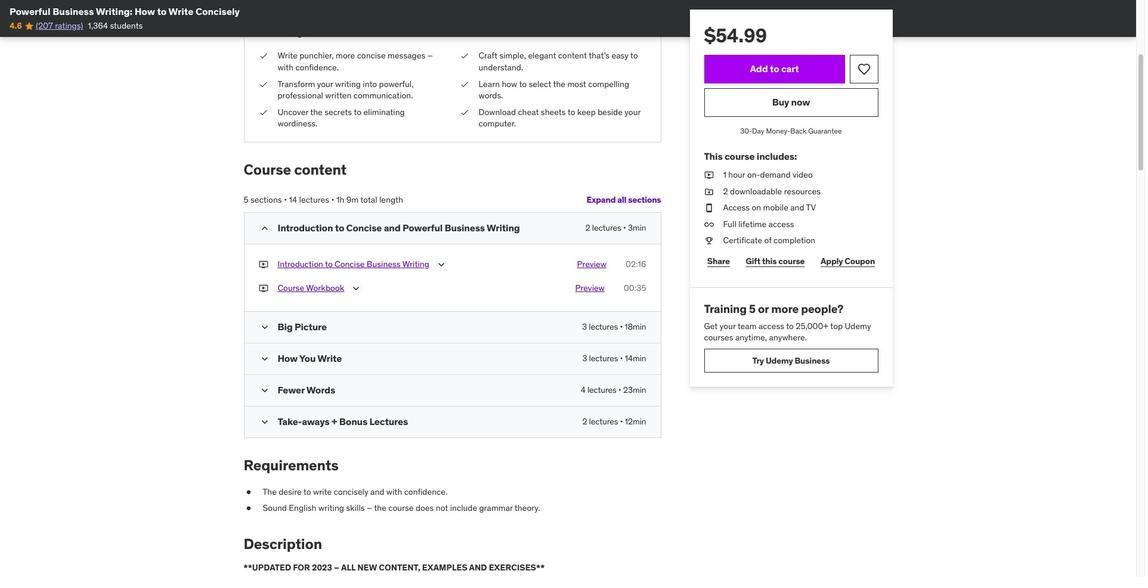 Task type: describe. For each thing, give the bounding box(es) containing it.
0 vertical spatial course
[[725, 150, 755, 162]]

your for training
[[720, 321, 736, 332]]

theory.
[[515, 503, 540, 514]]

this
[[704, 150, 723, 162]]

ratings)
[[55, 21, 83, 31]]

and for powerful
[[384, 222, 401, 234]]

workbook
[[306, 283, 344, 293]]

coupon
[[845, 256, 875, 266]]

buy now button
[[704, 88, 878, 117]]

most
[[568, 78, 586, 89]]

new
[[357, 563, 377, 574]]

1 horizontal spatial the
[[374, 503, 387, 514]]

small image for how
[[259, 353, 271, 365]]

bonus
[[339, 416, 368, 428]]

easy
[[612, 50, 629, 61]]

what you'll learn
[[259, 20, 370, 39]]

sound
[[263, 503, 287, 514]]

apply coupon
[[821, 256, 875, 266]]

xsmall image for full
[[704, 219, 714, 230]]

top
[[831, 321, 843, 332]]

fewer
[[278, 384, 305, 396]]

30-day money-back guarantee
[[741, 126, 842, 135]]

**updated
[[244, 563, 291, 574]]

0 horizontal spatial sections
[[251, 194, 282, 205]]

to inside learn how to select the most compelling words.
[[519, 78, 527, 89]]

or
[[758, 302, 769, 316]]

eliminating
[[364, 107, 405, 117]]

2 downloadable resources
[[723, 186, 821, 197]]

the desire to write concisely and with confidence.
[[263, 487, 448, 497]]

lectures for take-aways + bonus lectures
[[589, 416, 618, 427]]

demand
[[760, 169, 791, 180]]

0 horizontal spatial 5
[[244, 194, 249, 205]]

1 horizontal spatial powerful
[[403, 222, 443, 234]]

beside
[[598, 107, 623, 117]]

3min
[[628, 222, 646, 233]]

02:16
[[626, 259, 646, 269]]

messages
[[388, 50, 426, 61]]

cart
[[781, 63, 799, 75]]

**updated for 2023 – all new content, examples and exercises**
[[244, 563, 545, 574]]

1 horizontal spatial –
[[367, 503, 372, 514]]

xsmall image for the
[[244, 487, 253, 498]]

content,
[[379, 563, 420, 574]]

words
[[306, 384, 335, 396]]

write punchier, more concise messages – with confidence.
[[278, 50, 433, 73]]

professional
[[278, 90, 323, 101]]

• left 14
[[284, 194, 287, 205]]

full
[[723, 219, 737, 230]]

0 horizontal spatial content
[[294, 160, 347, 179]]

wishlist image
[[857, 62, 871, 76]]

on
[[752, 202, 761, 213]]

(207 ratings)
[[36, 21, 83, 31]]

2 lectures • 12min
[[583, 416, 646, 427]]

+
[[332, 416, 337, 428]]

lectures right 14
[[299, 194, 329, 205]]

25,000+
[[796, 321, 829, 332]]

xsmall image for transform
[[259, 78, 268, 90]]

xsmall image for 1
[[704, 169, 714, 181]]

uncover the secrets to eliminating wordiness.
[[278, 107, 405, 129]]

of
[[765, 235, 772, 246]]

2 for take-aways + bonus lectures
[[583, 416, 587, 427]]

18min
[[625, 321, 646, 332]]

1,364 students
[[88, 21, 143, 31]]

understand.
[[479, 62, 523, 73]]

big picture
[[278, 321, 327, 333]]

download cheat sheets to keep beside your computer.
[[479, 107, 641, 129]]

your inside transform your writing into powerful, professional written communication.
[[317, 78, 333, 89]]

xsmall image for certificate
[[704, 235, 714, 247]]

certificate
[[723, 235, 763, 246]]

gift this course link
[[743, 249, 808, 273]]

that's
[[589, 50, 610, 61]]

back
[[791, 126, 807, 135]]

more inside training 5 or more people? get your team access to 25,000+ top udemy courses anytime, anywhere.
[[771, 302, 799, 316]]

people?
[[801, 302, 844, 316]]

on-
[[747, 169, 760, 180]]

to right writing:
[[157, 5, 167, 17]]

write inside "write punchier, more concise messages – with confidence."
[[278, 50, 298, 61]]

course workbook
[[278, 283, 344, 293]]

more inside "write punchier, more concise messages – with confidence."
[[336, 50, 355, 61]]

take-
[[278, 416, 302, 428]]

picture
[[295, 321, 327, 333]]

$54.99
[[704, 23, 767, 48]]

concisely
[[196, 5, 240, 17]]

3 lectures • 14min
[[583, 353, 646, 364]]

big
[[278, 321, 293, 333]]

team
[[738, 321, 757, 332]]

xsmall image for 2
[[704, 186, 714, 198]]

exercises**
[[489, 563, 545, 574]]

1 hour on-demand video
[[723, 169, 813, 180]]

14min
[[625, 353, 646, 364]]

desire
[[279, 487, 302, 497]]

apply
[[821, 256, 843, 266]]

gift
[[746, 256, 761, 266]]

concise for business
[[335, 259, 365, 269]]

• for big picture
[[620, 321, 623, 332]]

for
[[293, 563, 310, 574]]

add to cart button
[[704, 55, 845, 84]]

course for course workbook
[[278, 283, 304, 293]]

and
[[469, 563, 487, 574]]

small image for take-
[[259, 416, 271, 428]]

fewer words
[[278, 384, 335, 396]]

communication.
[[354, 90, 413, 101]]

0 horizontal spatial udemy
[[766, 355, 793, 366]]

secrets
[[325, 107, 352, 117]]

small image for introduction
[[259, 222, 271, 234]]

learn
[[479, 78, 500, 89]]

apply coupon button
[[818, 249, 878, 273]]

23min
[[623, 385, 646, 395]]

• left 1h 9m
[[331, 194, 334, 205]]

xsmall image for download
[[460, 107, 469, 118]]

introduction to concise and powerful business writing
[[278, 222, 520, 234]]

computer.
[[479, 118, 516, 129]]

full lifetime access
[[723, 219, 794, 230]]

writing inside "button"
[[403, 259, 429, 269]]

2 vertical spatial –
[[334, 563, 340, 574]]

content inside craft simple, elegant content that's easy to understand.
[[558, 50, 587, 61]]

small image for fewer
[[259, 385, 271, 397]]

• for introduction to concise and powerful business writing
[[623, 222, 626, 233]]

tv
[[806, 202, 816, 213]]

course workbook button
[[278, 283, 344, 297]]

anywhere.
[[769, 333, 807, 343]]

show lecture description image for course workbook
[[350, 283, 362, 295]]

course inside gift this course 'link'
[[779, 256, 805, 266]]

introduction for introduction to concise business writing
[[278, 259, 323, 269]]

share
[[707, 256, 730, 266]]

1 vertical spatial how
[[278, 352, 298, 364]]

training
[[704, 302, 747, 316]]



Task type: vqa. For each thing, say whether or not it's contained in the screenshot.
Wishlist image
yes



Task type: locate. For each thing, give the bounding box(es) containing it.
to inside download cheat sheets to keep beside your computer.
[[568, 107, 575, 117]]

0 vertical spatial how
[[135, 5, 155, 17]]

lectures left 18min
[[589, 321, 618, 332]]

• for take-aways + bonus lectures
[[620, 416, 623, 427]]

all
[[618, 195, 627, 205]]

1 vertical spatial your
[[625, 107, 641, 117]]

2 horizontal spatial your
[[720, 321, 736, 332]]

confidence. up does on the bottom left
[[404, 487, 448, 497]]

0 vertical spatial preview
[[577, 259, 607, 269]]

powerful business writing: how to write concisely
[[10, 5, 240, 17]]

0 horizontal spatial with
[[278, 62, 294, 73]]

sheets
[[541, 107, 566, 117]]

xsmall image up share
[[704, 235, 714, 247]]

the right skills
[[374, 503, 387, 514]]

to inside craft simple, elegant content that's easy to understand.
[[631, 50, 638, 61]]

3 up 4
[[583, 353, 587, 364]]

1 horizontal spatial write
[[278, 50, 298, 61]]

1h 9m
[[336, 194, 359, 205]]

anytime,
[[736, 333, 767, 343]]

show lecture description image down the introduction to concise and powerful business writing
[[435, 259, 447, 271]]

xsmall image left craft
[[460, 50, 469, 62]]

confidence. for what you'll learn
[[296, 62, 339, 73]]

requirements
[[244, 456, 339, 475]]

0 vertical spatial powerful
[[10, 5, 50, 17]]

writing
[[487, 222, 520, 234], [403, 259, 429, 269]]

2 small image from the top
[[259, 416, 271, 428]]

1 vertical spatial preview
[[575, 283, 605, 293]]

xsmall image for uncover
[[259, 107, 268, 118]]

0 vertical spatial writing
[[335, 78, 361, 89]]

• left '23min'
[[619, 385, 622, 395]]

0 vertical spatial the
[[553, 78, 566, 89]]

1 3 from the top
[[582, 321, 587, 332]]

write right you
[[318, 352, 342, 364]]

lectures left 12min
[[589, 416, 618, 427]]

written
[[325, 90, 352, 101]]

1 vertical spatial with
[[386, 487, 402, 497]]

5 left or
[[749, 302, 756, 316]]

1 vertical spatial small image
[[259, 416, 271, 428]]

how left you
[[278, 352, 298, 364]]

sections right all
[[628, 195, 661, 205]]

1 vertical spatial introduction
[[278, 259, 323, 269]]

1 vertical spatial writing
[[403, 259, 429, 269]]

grammar
[[479, 503, 513, 514]]

– right skills
[[367, 503, 372, 514]]

1 vertical spatial small image
[[259, 321, 271, 333]]

1 horizontal spatial more
[[771, 302, 799, 316]]

• for how you write
[[620, 353, 623, 364]]

1 vertical spatial course
[[278, 283, 304, 293]]

confidence. for requirements
[[404, 487, 448, 497]]

introduction up course workbook
[[278, 259, 323, 269]]

0 horizontal spatial the
[[310, 107, 323, 117]]

to right secrets
[[354, 107, 362, 117]]

2 vertical spatial the
[[374, 503, 387, 514]]

1 vertical spatial –
[[367, 503, 372, 514]]

course for course content
[[244, 160, 291, 179]]

you
[[299, 352, 316, 364]]

lectures for how you write
[[589, 353, 618, 364]]

1 vertical spatial access
[[759, 321, 785, 332]]

powerful up '4.6'
[[10, 5, 50, 17]]

access down or
[[759, 321, 785, 332]]

punchier,
[[300, 50, 334, 61]]

sound english writing skills – the course does not include grammar theory.
[[263, 503, 540, 514]]

1 vertical spatial 2
[[586, 222, 590, 233]]

preview down the 2 lectures • 3min
[[577, 259, 607, 269]]

2 vertical spatial 2
[[583, 416, 587, 427]]

udemy right try
[[766, 355, 793, 366]]

your inside download cheat sheets to keep beside your computer.
[[625, 107, 641, 117]]

concise up workbook at left
[[335, 259, 365, 269]]

xsmall image for craft
[[460, 50, 469, 62]]

content up 5 sections • 14 lectures • 1h 9m total length
[[294, 160, 347, 179]]

course left workbook at left
[[278, 283, 304, 293]]

xsmall image left course workbook
[[259, 283, 268, 294]]

get
[[704, 321, 718, 332]]

0 vertical spatial access
[[769, 219, 794, 230]]

3 for how you write
[[583, 353, 587, 364]]

– left the all
[[334, 563, 340, 574]]

with for what you'll learn
[[278, 62, 294, 73]]

to inside "uncover the secrets to eliminating wordiness."
[[354, 107, 362, 117]]

craft
[[479, 50, 498, 61]]

small image left take-
[[259, 416, 271, 428]]

learn how to select the most compelling words.
[[479, 78, 629, 101]]

lectures for fewer words
[[588, 385, 617, 395]]

powerful,
[[379, 78, 414, 89]]

lectures down 'expand'
[[592, 222, 621, 233]]

powerful down length
[[403, 222, 443, 234]]

transform
[[278, 78, 315, 89]]

how you write
[[278, 352, 342, 364]]

2 vertical spatial your
[[720, 321, 736, 332]]

xsmall image left access
[[704, 202, 714, 214]]

writing:
[[96, 5, 133, 17]]

0 vertical spatial content
[[558, 50, 587, 61]]

0 vertical spatial introduction
[[278, 222, 333, 234]]

2
[[723, 186, 728, 197], [586, 222, 590, 233], [583, 416, 587, 427]]

1 horizontal spatial sections
[[628, 195, 661, 205]]

1 vertical spatial powerful
[[403, 222, 443, 234]]

small image left fewer
[[259, 385, 271, 397]]

0 horizontal spatial confidence.
[[296, 62, 339, 73]]

0 vertical spatial confidence.
[[296, 62, 339, 73]]

video
[[793, 169, 813, 180]]

2 down 4
[[583, 416, 587, 427]]

3 small image from the top
[[259, 353, 271, 365]]

writing down write
[[318, 503, 344, 514]]

udemy inside training 5 or more people? get your team access to 25,000+ top udemy courses anytime, anywhere.
[[845, 321, 871, 332]]

to up the 'anywhere.'
[[786, 321, 794, 332]]

to left write
[[304, 487, 311, 497]]

xsmall image for sound
[[244, 503, 253, 515]]

elegant
[[528, 50, 556, 61]]

access
[[769, 219, 794, 230], [759, 321, 785, 332]]

2 horizontal spatial course
[[779, 256, 805, 266]]

5 left 14
[[244, 194, 249, 205]]

– inside "write punchier, more concise messages – with confidence."
[[428, 50, 433, 61]]

0 horizontal spatial more
[[336, 50, 355, 61]]

2 vertical spatial write
[[318, 352, 342, 364]]

with up transform
[[278, 62, 294, 73]]

xsmall image for write
[[259, 50, 268, 62]]

downloadable
[[730, 186, 782, 197]]

to inside "button"
[[325, 259, 333, 269]]

try udemy business link
[[704, 349, 878, 373]]

sections inside expand all sections dropdown button
[[628, 195, 661, 205]]

0 vertical spatial 5
[[244, 194, 249, 205]]

0 vertical spatial with
[[278, 62, 294, 73]]

2 horizontal spatial –
[[428, 50, 433, 61]]

this
[[762, 256, 777, 266]]

• for fewer words
[[619, 385, 622, 395]]

sections left 14
[[251, 194, 282, 205]]

course up 14
[[244, 160, 291, 179]]

xsmall image left 'learn'
[[460, 78, 469, 90]]

access on mobile and tv
[[723, 202, 816, 213]]

does
[[416, 503, 434, 514]]

1 introduction from the top
[[278, 222, 333, 234]]

0 vertical spatial write
[[169, 5, 194, 17]]

1,364
[[88, 21, 108, 31]]

0 horizontal spatial powerful
[[10, 5, 50, 17]]

show lecture description image for introduction to concise business writing
[[435, 259, 447, 271]]

2 vertical spatial and
[[370, 487, 384, 497]]

xsmall image down this
[[704, 186, 714, 198]]

english
[[289, 503, 316, 514]]

write left concisely at the left of the page
[[169, 5, 194, 17]]

add to cart
[[750, 63, 799, 75]]

1 horizontal spatial udemy
[[845, 321, 871, 332]]

share button
[[704, 249, 733, 273]]

2 horizontal spatial the
[[553, 78, 566, 89]]

2 horizontal spatial write
[[318, 352, 342, 364]]

0 vertical spatial and
[[791, 202, 805, 213]]

• left 14min
[[620, 353, 623, 364]]

course
[[244, 160, 291, 179], [278, 283, 304, 293]]

the left the most on the top of the page
[[553, 78, 566, 89]]

concise down total
[[346, 222, 382, 234]]

1 vertical spatial the
[[310, 107, 323, 117]]

course down completion
[[779, 256, 805, 266]]

to
[[157, 5, 167, 17], [631, 50, 638, 61], [770, 63, 779, 75], [519, 78, 527, 89], [354, 107, 362, 117], [568, 107, 575, 117], [335, 222, 344, 234], [325, 259, 333, 269], [786, 321, 794, 332], [304, 487, 311, 497]]

lectures right 4
[[588, 385, 617, 395]]

00:35
[[624, 283, 646, 293]]

more right or
[[771, 302, 799, 316]]

lectures for introduction to concise and powerful business writing
[[592, 222, 621, 233]]

students
[[110, 21, 143, 31]]

0 vertical spatial concise
[[346, 222, 382, 234]]

completion
[[774, 235, 816, 246]]

2 introduction from the top
[[278, 259, 323, 269]]

0 vertical spatial show lecture description image
[[435, 259, 447, 271]]

content left 'that's'
[[558, 50, 587, 61]]

udemy right top
[[845, 321, 871, 332]]

1 vertical spatial 3
[[583, 353, 587, 364]]

small image
[[259, 385, 271, 397], [259, 416, 271, 428]]

small image
[[259, 222, 271, 234], [259, 321, 271, 333], [259, 353, 271, 365]]

• left 12min
[[620, 416, 623, 427]]

introduction for introduction to concise and powerful business writing
[[278, 222, 333, 234]]

your right beside
[[625, 107, 641, 117]]

cheat
[[518, 107, 539, 117]]

your inside training 5 or more people? get your team access to 25,000+ top udemy courses anytime, anywhere.
[[720, 321, 736, 332]]

more left concise
[[336, 50, 355, 61]]

simple,
[[500, 50, 526, 61]]

transform your writing into powerful, professional written communication.
[[278, 78, 414, 101]]

1 horizontal spatial course
[[725, 150, 755, 162]]

5 inside training 5 or more people? get your team access to 25,000+ top udemy courses anytime, anywhere.
[[749, 302, 756, 316]]

the inside learn how to select the most compelling words.
[[553, 78, 566, 89]]

examples
[[422, 563, 468, 574]]

0 vertical spatial writing
[[487, 222, 520, 234]]

2 down 'expand'
[[586, 222, 590, 233]]

your
[[317, 78, 333, 89], [625, 107, 641, 117], [720, 321, 736, 332]]

with for requirements
[[386, 487, 402, 497]]

xsmall image
[[259, 50, 268, 62], [460, 50, 469, 62], [460, 78, 469, 90], [704, 186, 714, 198], [704, 202, 714, 214], [704, 235, 714, 247], [259, 283, 268, 294]]

introduction inside "button"
[[278, 259, 323, 269]]

0 horizontal spatial your
[[317, 78, 333, 89]]

access inside training 5 or more people? get your team access to 25,000+ top udemy courses anytime, anywhere.
[[759, 321, 785, 332]]

and down length
[[384, 222, 401, 234]]

this course includes:
[[704, 150, 797, 162]]

3
[[582, 321, 587, 332], [583, 353, 587, 364]]

to inside training 5 or more people? get your team access to 25,000+ top udemy courses anytime, anywhere.
[[786, 321, 794, 332]]

1 vertical spatial confidence.
[[404, 487, 448, 497]]

access down mobile
[[769, 219, 794, 230]]

1 horizontal spatial 5
[[749, 302, 756, 316]]

writing up written
[[335, 78, 361, 89]]

you'll
[[298, 20, 333, 39]]

to inside button
[[770, 63, 779, 75]]

3 for big picture
[[582, 321, 587, 332]]

1
[[723, 169, 727, 180]]

with inside "write punchier, more concise messages – with confidence."
[[278, 62, 294, 73]]

the left secrets
[[310, 107, 323, 117]]

0 horizontal spatial –
[[334, 563, 340, 574]]

course left does on the bottom left
[[389, 503, 414, 514]]

show lecture description image down introduction to concise business writing "button"
[[350, 283, 362, 295]]

show lecture description image
[[435, 259, 447, 271], [350, 283, 362, 295]]

day
[[752, 126, 765, 135]]

writing inside transform your writing into powerful, professional written communication.
[[335, 78, 361, 89]]

your up written
[[317, 78, 333, 89]]

2 small image from the top
[[259, 321, 271, 333]]

2 vertical spatial course
[[389, 503, 414, 514]]

1 vertical spatial concise
[[335, 259, 365, 269]]

preview left 00:35
[[575, 283, 605, 293]]

–
[[428, 50, 433, 61], [367, 503, 372, 514], [334, 563, 340, 574]]

certificate of completion
[[723, 235, 816, 246]]

1 horizontal spatial your
[[625, 107, 641, 117]]

business inside "button"
[[367, 259, 401, 269]]

and for tv
[[791, 202, 805, 213]]

introduction to concise business writing
[[278, 259, 429, 269]]

to up workbook at left
[[325, 259, 333, 269]]

1 vertical spatial udemy
[[766, 355, 793, 366]]

and left tv
[[791, 202, 805, 213]]

writing for skills
[[318, 503, 344, 514]]

1 horizontal spatial with
[[386, 487, 402, 497]]

and
[[791, 202, 805, 213], [384, 222, 401, 234], [370, 487, 384, 497]]

0 horizontal spatial show lecture description image
[[350, 283, 362, 295]]

buy now
[[772, 96, 810, 108]]

the inside "uncover the secrets to eliminating wordiness."
[[310, 107, 323, 117]]

0 vertical spatial 2
[[723, 186, 728, 197]]

1 vertical spatial more
[[771, 302, 799, 316]]

1 vertical spatial writing
[[318, 503, 344, 514]]

0 vertical spatial course
[[244, 160, 291, 179]]

0 vertical spatial small image
[[259, 222, 271, 234]]

– right messages
[[428, 50, 433, 61]]

1 horizontal spatial how
[[278, 352, 298, 364]]

includes:
[[757, 150, 797, 162]]

buy
[[772, 96, 789, 108]]

guarantee
[[809, 126, 842, 135]]

xsmall image for access
[[704, 202, 714, 214]]

3 up 3 lectures • 14min
[[582, 321, 587, 332]]

xsmall image down what
[[259, 50, 268, 62]]

2 3 from the top
[[583, 353, 587, 364]]

1 horizontal spatial confidence.
[[404, 487, 448, 497]]

1 small image from the top
[[259, 222, 271, 234]]

confidence. down punchier,
[[296, 62, 339, 73]]

0 vertical spatial 3
[[582, 321, 587, 332]]

0 horizontal spatial how
[[135, 5, 155, 17]]

1 horizontal spatial writing
[[487, 222, 520, 234]]

to down 1h 9m
[[335, 222, 344, 234]]

course up hour
[[725, 150, 755, 162]]

confidence. inside "write punchier, more concise messages – with confidence."
[[296, 62, 339, 73]]

1 vertical spatial 5
[[749, 302, 756, 316]]

course
[[725, 150, 755, 162], [779, 256, 805, 266], [389, 503, 414, 514]]

2 for introduction to concise and powerful business writing
[[586, 222, 590, 233]]

0 horizontal spatial write
[[169, 5, 194, 17]]

small image for big
[[259, 321, 271, 333]]

0 horizontal spatial course
[[389, 503, 414, 514]]

your up courses on the bottom right of page
[[720, 321, 736, 332]]

concise inside "button"
[[335, 259, 365, 269]]

concise for and
[[346, 222, 382, 234]]

1 small image from the top
[[259, 385, 271, 397]]

now
[[791, 96, 810, 108]]

with up sound english writing skills – the course does not include grammar theory.
[[386, 487, 402, 497]]

and right concisely
[[370, 487, 384, 497]]

your for download
[[625, 107, 641, 117]]

to left cart
[[770, 63, 779, 75]]

1 vertical spatial and
[[384, 222, 401, 234]]

write down what
[[278, 50, 298, 61]]

1 vertical spatial course
[[779, 256, 805, 266]]

lectures for big picture
[[589, 321, 618, 332]]

introduction down 14
[[278, 222, 333, 234]]

2 down 1
[[723, 186, 728, 197]]

course inside course workbook button
[[278, 283, 304, 293]]

0 vertical spatial udemy
[[845, 321, 871, 332]]

confidence.
[[296, 62, 339, 73], [404, 487, 448, 497]]

lectures left 14min
[[589, 353, 618, 364]]

into
[[363, 78, 377, 89]]

0 horizontal spatial writing
[[403, 259, 429, 269]]

writing for into
[[335, 78, 361, 89]]

expand
[[587, 195, 616, 205]]

learn
[[336, 20, 370, 39]]

to right easy
[[631, 50, 638, 61]]

2 vertical spatial small image
[[259, 353, 271, 365]]

0 vertical spatial more
[[336, 50, 355, 61]]

• left 18min
[[620, 321, 623, 332]]

1 vertical spatial content
[[294, 160, 347, 179]]

1 vertical spatial show lecture description image
[[350, 283, 362, 295]]

introduction
[[278, 222, 333, 234], [278, 259, 323, 269]]

to left keep
[[568, 107, 575, 117]]

0 vertical spatial your
[[317, 78, 333, 89]]

• left 3min
[[623, 222, 626, 233]]

craft simple, elegant content that's easy to understand.
[[479, 50, 638, 73]]

1 horizontal spatial content
[[558, 50, 587, 61]]

how up students
[[135, 5, 155, 17]]

select
[[529, 78, 551, 89]]

xsmall image
[[259, 78, 268, 90], [259, 107, 268, 118], [460, 107, 469, 118], [704, 169, 714, 181], [704, 219, 714, 230], [259, 259, 268, 270], [244, 487, 253, 498], [244, 503, 253, 515]]

1 horizontal spatial show lecture description image
[[435, 259, 447, 271]]

to right the how
[[519, 78, 527, 89]]

14
[[289, 194, 297, 205]]

1 vertical spatial write
[[278, 50, 298, 61]]

0 vertical spatial –
[[428, 50, 433, 61]]

xsmall image for learn
[[460, 78, 469, 90]]

with
[[278, 62, 294, 73], [386, 487, 402, 497]]

0 vertical spatial small image
[[259, 385, 271, 397]]



